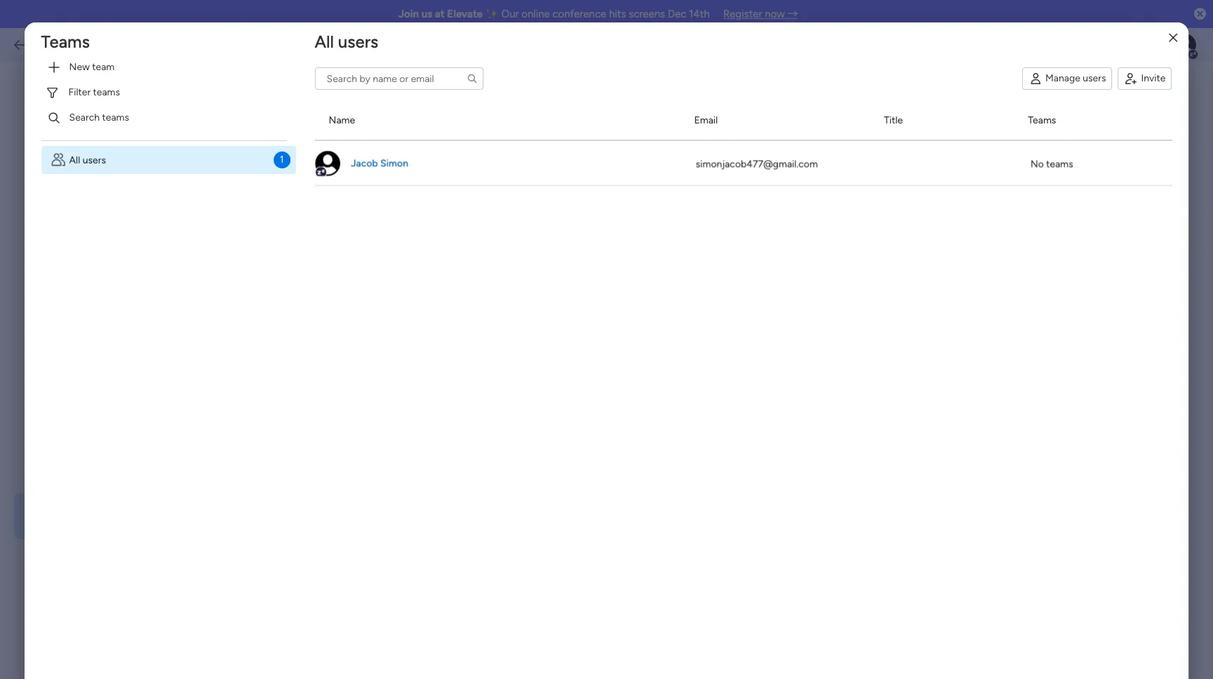 Task type: vqa. For each thing, say whether or not it's contained in the screenshot.
jacob simon
yes



Task type: locate. For each thing, give the bounding box(es) containing it.
2 with margin right image from the top
[[47, 111, 61, 125]]

row down email at the right
[[315, 141, 1172, 186]]

dashboards left can
[[600, 147, 651, 159]]

to right want
[[409, 147, 418, 159]]

1 vertical spatial learn more link
[[261, 147, 743, 173]]

billing (manage billing and payment methods) image
[[25, 313, 41, 330]]

first,
[[261, 147, 283, 159]]

with margin right image left search
[[47, 111, 61, 125]]

jacob simon link
[[349, 156, 410, 170]]

copy boards and dashboards to another account
[[233, 117, 479, 131]]

1 horizontal spatial learn
[[718, 147, 743, 159]]

filter teams
[[68, 86, 120, 98]]

more inside administration learn more
[[53, 118, 78, 131]]

more down "first,"
[[261, 161, 284, 173]]

1 horizontal spatial and
[[581, 147, 597, 159]]

0 vertical spatial jacob simon image
[[1174, 34, 1197, 56]]

learn more link
[[25, 116, 177, 132], [261, 147, 743, 173]]

14th
[[689, 8, 710, 20]]

0 vertical spatial with margin right image
[[47, 60, 61, 74]]

account up into in the left of the page
[[437, 117, 479, 131]]

and
[[300, 117, 319, 131], [581, 147, 597, 159]]

only
[[502, 147, 523, 159]]

1 vertical spatial teams
[[1028, 114, 1056, 126]]

1 horizontal spatial more
[[261, 161, 284, 173]]

with margin right image left new
[[47, 60, 61, 74]]

dashboards up content
[[321, 117, 380, 131]]

teams
[[41, 32, 90, 52], [1028, 114, 1056, 126]]

0 vertical spatial users
[[338, 32, 378, 52]]

users up search by name or email search box
[[338, 32, 378, 52]]

0 horizontal spatial teams
[[41, 32, 90, 52]]

teams right no
[[1046, 157, 1073, 169]]

1 horizontal spatial boards
[[548, 147, 579, 159]]

jacob simon image
[[1174, 34, 1197, 56], [315, 151, 340, 176]]

close image
[[1169, 33, 1178, 43]]

2 horizontal spatial users
[[1083, 72, 1106, 84]]

1 vertical spatial with margin right image
[[47, 111, 61, 125]]

filter teams button
[[41, 81, 287, 104]]

content directory (view and export all content in your account) image
[[25, 406, 41, 422]]

all users down search
[[69, 154, 106, 166]]

learn
[[25, 118, 51, 131], [718, 147, 743, 159]]

account up copy boards and dashboards to another account
[[282, 93, 348, 115]]

0 vertical spatial teams
[[93, 86, 120, 98]]

1 horizontal spatial to
[[409, 147, 418, 159]]

None search field
[[315, 68, 483, 90]]

1 vertical spatial account
[[437, 117, 479, 131]]

1 vertical spatial teams
[[102, 112, 129, 124]]

teams up no
[[1028, 114, 1056, 126]]

now
[[765, 8, 785, 20]]

with margin right image
[[47, 60, 61, 74], [47, 111, 61, 125]]

2 row from the top
[[315, 141, 1172, 186]]

1 horizontal spatial teams
[[1028, 114, 1056, 126]]

all users
[[315, 32, 378, 52], [69, 154, 106, 166]]

administration
[[25, 88, 165, 113]]

and right main
[[581, 147, 597, 159]]

all
[[315, 32, 334, 52], [69, 154, 80, 166]]

users (manage users, boards and automations ownership) image
[[25, 220, 41, 237]]

teams
[[93, 86, 120, 98], [102, 112, 129, 124], [1046, 157, 1073, 169]]

teams for no teams
[[1046, 157, 1073, 169]]

search teams
[[69, 112, 129, 124]]

screens
[[629, 8, 665, 20]]

users inside button
[[1083, 72, 1106, 84]]

all down search
[[69, 154, 80, 166]]

can
[[653, 147, 669, 159]]

customization (customize board design, features, and profile) image
[[25, 189, 41, 206]]

account
[[282, 93, 348, 115], [437, 117, 479, 131]]

move
[[285, 147, 309, 159]]

learn inside the learn more
[[718, 147, 743, 159]]

row
[[315, 101, 1172, 141], [315, 141, 1172, 186]]

another
[[396, 117, 435, 131]]

teams inside popup button
[[93, 86, 120, 98]]

users right the "manage"
[[1083, 72, 1106, 84]]

teams for search teams
[[102, 112, 129, 124]]

0 vertical spatial boards
[[263, 117, 297, 131]]

1 vertical spatial users
[[1083, 72, 1106, 84]]

2 vertical spatial users
[[83, 154, 106, 166]]

more down filter at the top
[[53, 118, 78, 131]]

online
[[522, 8, 550, 20]]

0 vertical spatial dashboards
[[321, 117, 380, 131]]

into
[[445, 147, 462, 159]]

0 vertical spatial all users
[[315, 32, 378, 52]]

all users up search by name or email search box
[[315, 32, 378, 52]]

manage users
[[1046, 72, 1106, 84]]

0 horizontal spatial to
[[382, 117, 393, 131]]

want
[[384, 147, 406, 159]]

Destination account: text field
[[512, 525, 668, 548]]

dashboards
[[321, 117, 380, 131], [600, 147, 651, 159]]

0 vertical spatial account
[[282, 93, 348, 115]]

1 row from the top
[[315, 101, 1172, 141]]

with margin right image inside search teams "button"
[[47, 111, 61, 125]]

permissions (manage permissions for account roles) image
[[25, 467, 41, 484]]

0 horizontal spatial all
[[69, 154, 80, 166]]

grid
[[315, 101, 1172, 677]]

0 horizontal spatial dashboards
[[321, 117, 380, 131]]

to down copier
[[382, 117, 393, 131]]

boards right main
[[548, 147, 579, 159]]

1 vertical spatial jacob simon image
[[315, 151, 340, 176]]

grid containing name
[[315, 101, 1172, 677]]

invite button
[[1118, 67, 1172, 90]]

row containing name
[[315, 101, 1172, 141]]

users
[[338, 32, 378, 52], [1083, 72, 1106, 84], [83, 154, 106, 166]]

2 vertical spatial teams
[[1046, 157, 1073, 169]]

boards up "first,"
[[263, 117, 297, 131]]

learn left search
[[25, 118, 51, 131]]

1 vertical spatial all users
[[69, 154, 106, 166]]

learn right copied.
[[718, 147, 743, 159]]

1
[[280, 154, 284, 166]]

1 vertical spatial learn
[[718, 147, 743, 159]]

0 vertical spatial learn
[[25, 118, 51, 131]]

general
[[53, 159, 96, 174]]

search image
[[466, 73, 478, 84]]

0 vertical spatial learn more link
[[25, 116, 177, 132]]

1 vertical spatial more
[[261, 161, 284, 173]]

search
[[69, 112, 100, 124]]

teams down team at the top left
[[93, 86, 120, 98]]

register now → link
[[723, 8, 798, 20]]

0 horizontal spatial all users
[[69, 154, 106, 166]]

administration learn more
[[25, 88, 165, 131]]

main
[[525, 147, 546, 159]]

copy
[[420, 147, 442, 159]]

teams inside "button"
[[102, 112, 129, 124]]

to
[[382, 117, 393, 131], [409, 147, 418, 159]]

0 vertical spatial all
[[315, 32, 334, 52]]

teams up new
[[41, 32, 90, 52]]

row up simonjacob477@gmail.com
[[315, 101, 1172, 141]]

all up cross account copier in the left of the page
[[315, 32, 334, 52]]

0 horizontal spatial learn
[[25, 118, 51, 131]]

1 with margin right image from the top
[[47, 60, 61, 74]]

more
[[53, 118, 78, 131], [261, 161, 284, 173]]

teams right search
[[102, 112, 129, 124]]

1 vertical spatial dashboards
[[600, 147, 651, 159]]

with margin right image inside new team "button"
[[47, 60, 61, 74]]

teams inside row
[[1028, 114, 1056, 126]]

1 horizontal spatial learn more link
[[261, 147, 743, 173]]

row containing jacob simon
[[315, 141, 1172, 186]]

0 vertical spatial more
[[53, 118, 78, 131]]

conference
[[553, 8, 607, 20]]

boards
[[263, 117, 297, 131], [548, 147, 579, 159]]

no
[[1030, 157, 1044, 169]]

new
[[69, 61, 90, 73]]

0 horizontal spatial more
[[53, 118, 78, 131]]

✨
[[486, 8, 499, 20]]

copy
[[233, 117, 260, 131]]

1 vertical spatial all
[[69, 154, 80, 166]]

cross account copier
[[233, 93, 401, 115]]

0 vertical spatial and
[[300, 117, 319, 131]]

1 horizontal spatial all
[[315, 32, 334, 52]]

us
[[422, 8, 432, 20]]

at
[[435, 8, 445, 20]]

you
[[366, 147, 382, 159]]

users down search teams at the top left of the page
[[83, 154, 106, 166]]

and down cross account copier in the left of the page
[[300, 117, 319, 131]]

0 vertical spatial teams
[[41, 32, 90, 52]]



Task type: describe. For each thing, give the bounding box(es) containing it.
1 horizontal spatial account
[[437, 117, 479, 131]]

Search for a folder search field
[[233, 218, 426, 240]]

join us at elevate ✨ our online conference hits screens dec 14th
[[398, 8, 710, 20]]

copied.
[[685, 147, 717, 159]]

jacob simon
[[351, 157, 408, 169]]

title
[[884, 114, 903, 126]]

copier
[[351, 93, 401, 115]]

1 vertical spatial and
[[581, 147, 597, 159]]

first, move the content you want to copy into a folder. only main boards and dashboards can be copied.
[[261, 147, 717, 159]]

1 horizontal spatial jacob simon image
[[1174, 34, 1197, 56]]

Search by name or email search field
[[315, 68, 483, 90]]

learn more
[[261, 147, 743, 173]]

apps (manage all apps installed in the account) image
[[25, 437, 41, 453]]

no teams
[[1030, 157, 1073, 169]]

0 horizontal spatial account
[[282, 93, 348, 115]]

manage users button
[[1023, 67, 1113, 90]]

register
[[723, 8, 762, 20]]

cross
[[233, 93, 278, 115]]

api (setup and view your account api token) image
[[25, 282, 41, 299]]

team
[[92, 61, 115, 73]]

0 horizontal spatial jacob simon image
[[315, 151, 340, 176]]

general button
[[14, 153, 177, 181]]

dec
[[668, 8, 687, 20]]

register now →
[[723, 8, 798, 20]]

0 horizontal spatial users
[[83, 154, 106, 166]]

with margin right image for search teams
[[47, 111, 61, 125]]

invite
[[1141, 72, 1166, 84]]

back to workspace image
[[13, 38, 27, 52]]

0 horizontal spatial and
[[300, 117, 319, 131]]

filter
[[68, 86, 91, 98]]

1 vertical spatial to
[[409, 147, 418, 159]]

manage
[[1046, 72, 1081, 84]]

security (control your security settings, audit log, compliance and login settings) image
[[25, 251, 41, 268]]

folder.
[[472, 147, 500, 159]]

hits
[[609, 8, 626, 20]]

→
[[788, 8, 798, 20]]

1 vertical spatial boards
[[548, 147, 579, 159]]

0 horizontal spatial learn more link
[[25, 116, 177, 132]]

a
[[464, 147, 469, 159]]

0 horizontal spatial boards
[[263, 117, 297, 131]]

tidy up (tidy boards and retire items that you don't use) image
[[25, 375, 41, 392]]

search teams button
[[41, 107, 287, 129]]

be
[[671, 147, 682, 159]]

simon
[[380, 157, 408, 169]]

content
[[329, 147, 363, 159]]

usage stats (view user activity, storage capacity, and integrations) image
[[25, 344, 41, 361]]

email
[[694, 114, 718, 126]]

learn inside administration learn more
[[25, 118, 51, 131]]

cross account copier (copy boards and dashboards to another account) image
[[25, 508, 41, 525]]

1 horizontal spatial dashboards
[[600, 147, 651, 159]]

elevate
[[447, 8, 483, 20]]

1 horizontal spatial all users
[[315, 32, 378, 52]]

0 vertical spatial to
[[382, 117, 393, 131]]

the
[[312, 147, 326, 159]]

1 horizontal spatial users
[[338, 32, 378, 52]]

more inside the learn more
[[261, 161, 284, 173]]

join
[[398, 8, 419, 20]]

jacob
[[351, 157, 378, 169]]

new team
[[69, 61, 115, 73]]

with margin right image for new team
[[47, 60, 61, 74]]

new team button
[[41, 56, 287, 79]]

simonjacob477@gmail.com
[[696, 157, 818, 169]]

name
[[329, 114, 355, 126]]

teams for filter teams
[[93, 86, 120, 98]]

our
[[501, 8, 519, 20]]



